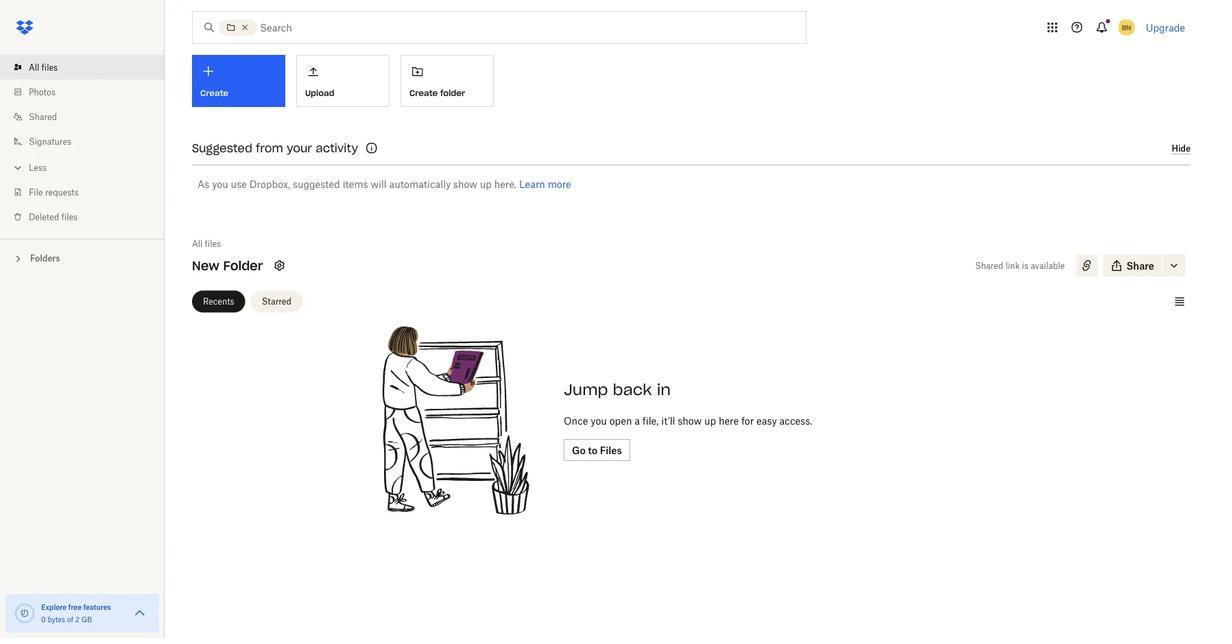 Task type: describe. For each thing, give the bounding box(es) containing it.
suggested from your activity
[[192, 141, 358, 155]]

as you use dropbox, suggested items will automatically show up here. learn more
[[198, 178, 571, 190]]

0 vertical spatial all files link
[[11, 55, 165, 80]]

automatically
[[389, 178, 451, 190]]

all files inside list item
[[29, 62, 58, 72]]

shared for shared link is available
[[976, 260, 1004, 271]]

available
[[1031, 260, 1065, 271]]

folders
[[30, 253, 60, 263]]

0 horizontal spatial show
[[454, 178, 477, 190]]

to
[[588, 444, 598, 456]]

1 vertical spatial all files link
[[192, 237, 221, 250]]

use
[[231, 178, 247, 190]]

access.
[[780, 415, 813, 426]]

1 vertical spatial up
[[705, 415, 716, 426]]

create for create folder
[[410, 88, 438, 98]]

features
[[83, 603, 111, 611]]

list containing all files
[[0, 47, 165, 239]]

create for create
[[200, 88, 229, 98]]

folder
[[440, 88, 465, 98]]

open
[[610, 415, 632, 426]]

as
[[198, 178, 209, 190]]

starred button
[[251, 291, 302, 312]]

upload
[[305, 88, 335, 98]]

here.
[[494, 178, 517, 190]]

bytes
[[48, 615, 65, 624]]

link
[[1006, 260, 1020, 271]]

files inside list item
[[42, 62, 58, 72]]

1 horizontal spatial show
[[678, 415, 702, 426]]

once
[[564, 415, 588, 426]]

deleted
[[29, 212, 59, 222]]

suggested
[[293, 178, 340, 190]]

go
[[572, 444, 586, 456]]

once you open a file, it'll show up here for easy access.
[[564, 415, 813, 426]]

shared for shared
[[29, 111, 57, 122]]

you for as
[[212, 178, 228, 190]]

more
[[548, 178, 571, 190]]

folder settings image
[[271, 257, 288, 274]]

1 vertical spatial all
[[192, 238, 203, 249]]

explore
[[41, 603, 67, 611]]

file requests link
[[11, 180, 165, 204]]

you for once
[[591, 415, 607, 426]]

of
[[67, 615, 73, 624]]

create button
[[192, 55, 285, 107]]

will
[[371, 178, 387, 190]]

all inside list item
[[29, 62, 39, 72]]

new folder
[[192, 258, 263, 273]]

dropbox,
[[250, 178, 290, 190]]

dropbox image
[[11, 14, 38, 41]]

file requests
[[29, 187, 79, 197]]

new
[[192, 258, 219, 273]]

jump
[[564, 380, 608, 399]]

recents button
[[192, 291, 245, 312]]

2
[[75, 615, 80, 624]]

gb
[[81, 615, 92, 624]]



Task type: locate. For each thing, give the bounding box(es) containing it.
for
[[742, 415, 754, 426]]

all files link up new
[[192, 237, 221, 250]]

0 horizontal spatial all files
[[29, 62, 58, 72]]

folder
[[223, 258, 263, 273]]

1 horizontal spatial you
[[591, 415, 607, 426]]

0 vertical spatial all
[[29, 62, 39, 72]]

1 vertical spatial shared
[[976, 260, 1004, 271]]

shared link
[[11, 104, 165, 129]]

0 vertical spatial up
[[480, 178, 492, 190]]

folders button
[[0, 248, 165, 268]]

all up photos
[[29, 62, 39, 72]]

1 vertical spatial all files
[[192, 238, 221, 249]]

less image
[[11, 161, 25, 175]]

is
[[1022, 260, 1029, 271]]

1 horizontal spatial files
[[61, 212, 78, 222]]

a
[[635, 415, 640, 426]]

0 vertical spatial files
[[42, 62, 58, 72]]

requests
[[45, 187, 79, 197]]

shared link is available
[[976, 260, 1065, 271]]

bn
[[1122, 23, 1132, 32]]

file
[[29, 187, 43, 197]]

1 horizontal spatial shared
[[976, 260, 1004, 271]]

recents
[[203, 296, 234, 307]]

files up photos
[[42, 62, 58, 72]]

easy
[[757, 415, 777, 426]]

1 horizontal spatial all files link
[[192, 237, 221, 250]]

0 horizontal spatial you
[[212, 178, 228, 190]]

it'll
[[662, 415, 675, 426]]

all files link up shared link in the top left of the page
[[11, 55, 165, 80]]

1 horizontal spatial all files
[[192, 238, 221, 249]]

deleted files
[[29, 212, 78, 222]]

signatures link
[[11, 129, 165, 154]]

create
[[410, 88, 438, 98], [200, 88, 229, 98]]

1 vertical spatial files
[[61, 212, 78, 222]]

shared inside list
[[29, 111, 57, 122]]

files up new
[[205, 238, 221, 249]]

create inside dropdown button
[[200, 88, 229, 98]]

0 horizontal spatial shared
[[29, 111, 57, 122]]

0 vertical spatial you
[[212, 178, 228, 190]]

show
[[454, 178, 477, 190], [678, 415, 702, 426]]

up
[[480, 178, 492, 190], [705, 415, 716, 426]]

files
[[42, 62, 58, 72], [61, 212, 78, 222], [205, 238, 221, 249]]

your
[[287, 141, 312, 155]]

you left "open"
[[591, 415, 607, 426]]

from
[[256, 141, 283, 155]]

you right as
[[212, 178, 228, 190]]

create folder
[[410, 88, 465, 98]]

hide button
[[1172, 143, 1191, 154]]

up left here
[[705, 415, 716, 426]]

0 vertical spatial all files
[[29, 62, 58, 72]]

show left here.
[[454, 178, 477, 190]]

activity
[[316, 141, 358, 155]]

2 vertical spatial files
[[205, 238, 221, 249]]

files right deleted
[[61, 212, 78, 222]]

create inside button
[[410, 88, 438, 98]]

up left here.
[[480, 178, 492, 190]]

all
[[29, 62, 39, 72], [192, 238, 203, 249]]

shared
[[29, 111, 57, 122], [976, 260, 1004, 271]]

1 vertical spatial show
[[678, 415, 702, 426]]

0 horizontal spatial all
[[29, 62, 39, 72]]

in
[[657, 380, 671, 399]]

share
[[1127, 260, 1155, 271]]

0 horizontal spatial up
[[480, 178, 492, 190]]

go to files
[[572, 444, 622, 456]]

shared down photos
[[29, 111, 57, 122]]

less
[[29, 162, 47, 173]]

0 vertical spatial shared
[[29, 111, 57, 122]]

0 horizontal spatial all files link
[[11, 55, 165, 80]]

upgrade
[[1146, 22, 1185, 33]]

create folder button
[[401, 55, 494, 107]]

items
[[343, 178, 368, 190]]

files
[[600, 444, 622, 456]]

you
[[212, 178, 228, 190], [591, 415, 607, 426]]

photos
[[29, 87, 56, 97]]

learn
[[519, 178, 545, 190]]

Search in folder "New Folder" text field
[[260, 20, 778, 35]]

suggested
[[192, 141, 252, 155]]

file,
[[643, 415, 659, 426]]

1 vertical spatial you
[[591, 415, 607, 426]]

deleted files link
[[11, 204, 165, 229]]

all files list item
[[0, 55, 165, 80]]

0
[[41, 615, 46, 624]]

show right it'll
[[678, 415, 702, 426]]

1 horizontal spatial all
[[192, 238, 203, 249]]

create up suggested
[[200, 88, 229, 98]]

0 vertical spatial show
[[454, 178, 477, 190]]

photos link
[[11, 80, 165, 104]]

explore free features 0 bytes of 2 gb
[[41, 603, 111, 624]]

1 horizontal spatial create
[[410, 88, 438, 98]]

free
[[68, 603, 82, 611]]

0 horizontal spatial files
[[42, 62, 58, 72]]

2 horizontal spatial files
[[205, 238, 221, 249]]

bn button
[[1116, 16, 1138, 38]]

quota usage element
[[14, 602, 36, 624]]

all files up new
[[192, 238, 221, 249]]

upgrade link
[[1146, 22, 1185, 33]]

back
[[613, 380, 652, 399]]

1 horizontal spatial up
[[705, 415, 716, 426]]

share button
[[1104, 255, 1163, 276]]

all up new
[[192, 238, 203, 249]]

go to files button
[[564, 439, 630, 461]]

shared left link
[[976, 260, 1004, 271]]

learn more link
[[519, 178, 571, 190]]

hide
[[1172, 143, 1191, 154]]

here
[[719, 415, 739, 426]]

jump back in
[[564, 380, 671, 399]]

list
[[0, 47, 165, 239]]

upload button
[[296, 55, 390, 107]]

create left folder
[[410, 88, 438, 98]]

signatures
[[29, 136, 71, 146]]

all files link
[[11, 55, 165, 80], [192, 237, 221, 250]]

0 horizontal spatial create
[[200, 88, 229, 98]]

all files
[[29, 62, 58, 72], [192, 238, 221, 249]]

starred
[[262, 296, 291, 307]]

all files up photos
[[29, 62, 58, 72]]



Task type: vqa. For each thing, say whether or not it's contained in the screenshot.
BB in 'dropdown button'
no



